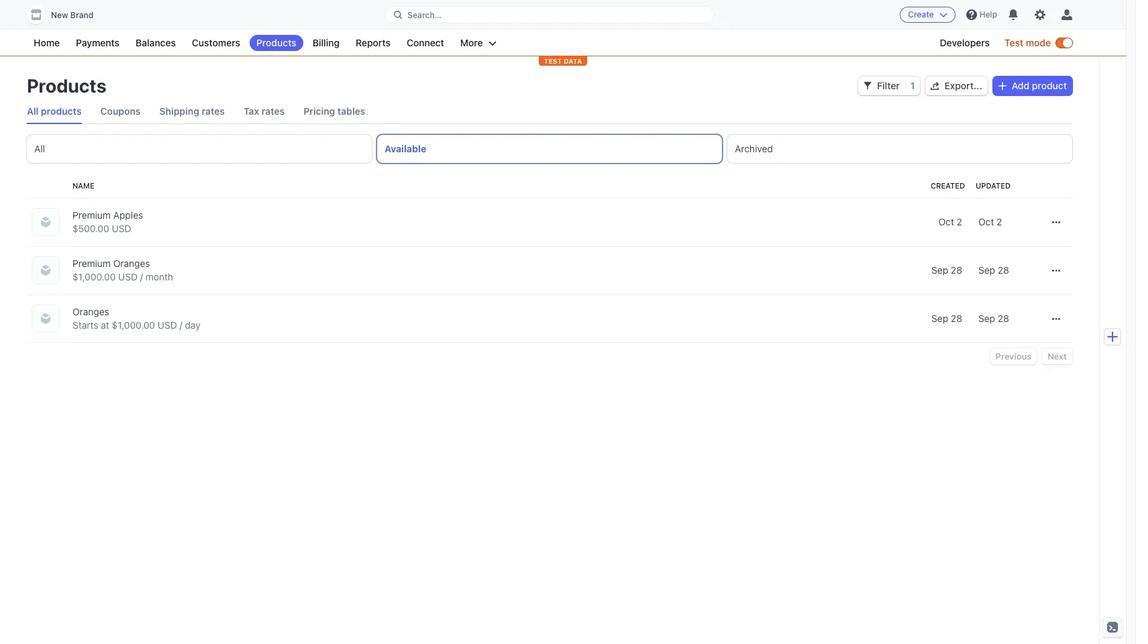 Task type: vqa. For each thing, say whether or not it's contained in the screenshot.


Task type: describe. For each thing, give the bounding box(es) containing it.
test data
[[544, 57, 582, 65]]

more button
[[454, 35, 503, 51]]

1 oct 2 link from the left
[[601, 210, 968, 234]]

apples
[[113, 209, 143, 221]]

previous
[[996, 351, 1031, 362]]

all products
[[27, 105, 82, 117]]

home link
[[27, 35, 66, 51]]

balances link
[[129, 35, 182, 51]]

customers
[[192, 37, 240, 48]]

connect link
[[400, 35, 451, 51]]

rates for tax rates
[[262, 105, 285, 117]]

new brand
[[51, 10, 93, 20]]

all for all
[[34, 143, 45, 154]]

name
[[72, 181, 94, 190]]

shipping
[[159, 105, 199, 117]]

svg image for sep 28
[[1052, 315, 1060, 323]]

archived button
[[727, 135, 1072, 163]]

at
[[101, 319, 109, 331]]

1 vertical spatial products
[[27, 74, 106, 97]]

tab list containing all
[[27, 135, 1072, 163]]

created
[[931, 181, 965, 190]]

oranges inside "oranges starts at $1,000.00 usd / day"
[[72, 306, 109, 317]]

1 oct from the left
[[938, 216, 954, 227]]

$500.00
[[72, 223, 109, 234]]

premium apples $500.00 usd
[[72, 209, 143, 234]]

usd inside "oranges starts at $1,000.00 usd / day"
[[158, 319, 177, 331]]

add product
[[1012, 80, 1067, 91]]

updated
[[976, 181, 1011, 190]]

filter
[[877, 80, 900, 91]]

shipping rates link
[[159, 99, 225, 123]]

developers
[[940, 37, 990, 48]]

2 oct from the left
[[978, 216, 994, 227]]

brand
[[70, 10, 93, 20]]

Search… text field
[[386, 6, 713, 23]]

/ inside "oranges starts at $1,000.00 usd / day"
[[180, 319, 182, 331]]

oct 2 for first oct 2 link from the right
[[978, 216, 1002, 227]]

products
[[41, 105, 82, 117]]

add product link
[[993, 76, 1072, 95]]

developers link
[[933, 35, 996, 51]]

help button
[[961, 4, 1002, 25]]

next
[[1048, 351, 1067, 362]]

help
[[980, 9, 997, 19]]

customers link
[[185, 35, 247, 51]]

premium for $500.00
[[72, 209, 111, 221]]

more
[[460, 37, 483, 48]]

svg image for add product
[[998, 82, 1006, 90]]

archived
[[735, 143, 773, 154]]

tax rates link
[[244, 99, 285, 123]]

available
[[384, 143, 426, 154]]

/ inside "premium oranges $1,000.00 usd / month"
[[140, 271, 143, 282]]

oranges inside "premium oranges $1,000.00 usd / month"
[[113, 258, 150, 269]]

product
[[1032, 80, 1067, 91]]

tax
[[244, 105, 259, 117]]

billing
[[313, 37, 340, 48]]

2 for first oct 2 link from the right
[[997, 216, 1002, 227]]

add
[[1012, 80, 1029, 91]]

products link
[[250, 35, 303, 51]]

mode
[[1026, 37, 1051, 48]]

pricing tables link
[[303, 99, 365, 123]]

2 horizontal spatial svg image
[[1052, 267, 1060, 275]]



Task type: locate. For each thing, give the bounding box(es) containing it.
premium for $1,000.00
[[72, 258, 111, 269]]

0 horizontal spatial oct 2 link
[[601, 210, 968, 234]]

oct 2 for 1st oct 2 link
[[938, 216, 962, 227]]

usd for $1,000.00
[[118, 271, 138, 282]]

premium up $500.00
[[72, 209, 111, 221]]

tax rates
[[244, 105, 285, 117]]

coupons
[[100, 105, 141, 117]]

/ left day
[[180, 319, 182, 331]]

1 tab list from the top
[[27, 99, 1072, 124]]

rates inside shipping rates link
[[202, 105, 225, 117]]

payments link
[[69, 35, 126, 51]]

oranges up starts at left
[[72, 306, 109, 317]]

0 vertical spatial products
[[256, 37, 296, 48]]

$1,000.00 inside "premium oranges $1,000.00 usd / month"
[[72, 271, 116, 282]]

1 vertical spatial /
[[180, 319, 182, 331]]

home
[[34, 37, 60, 48]]

2 rates from the left
[[262, 105, 285, 117]]

0 vertical spatial premium
[[72, 209, 111, 221]]

0 vertical spatial svg image
[[864, 82, 872, 90]]

1 oct 2 from the left
[[938, 216, 962, 227]]

svg image
[[931, 82, 939, 90], [998, 82, 1006, 90], [1052, 267, 1060, 275]]

0 vertical spatial /
[[140, 271, 143, 282]]

usd
[[112, 223, 131, 234], [118, 271, 138, 282], [158, 319, 177, 331]]

1 vertical spatial all
[[34, 143, 45, 154]]

usd left month
[[118, 271, 138, 282]]

tab list
[[27, 99, 1072, 124], [27, 135, 1072, 163]]

0 horizontal spatial oct
[[938, 216, 954, 227]]

1 vertical spatial svg image
[[1052, 218, 1060, 226]]

0 vertical spatial $1,000.00
[[72, 271, 116, 282]]

previous button
[[990, 348, 1037, 364]]

2 premium from the top
[[72, 258, 111, 269]]

1 rates from the left
[[202, 105, 225, 117]]

$1,000.00
[[72, 271, 116, 282], [112, 319, 155, 331]]

reports link
[[349, 35, 397, 51]]

oranges up month
[[113, 258, 150, 269]]

payments
[[76, 37, 119, 48]]

products
[[256, 37, 296, 48], [27, 74, 106, 97]]

2 oct 2 link from the left
[[973, 210, 1035, 234]]

1 horizontal spatial products
[[256, 37, 296, 48]]

oct 2 down the updated
[[978, 216, 1002, 227]]

$1,000.00 inside "oranges starts at $1,000.00 usd / day"
[[112, 319, 155, 331]]

0 horizontal spatial 2
[[957, 216, 962, 227]]

oranges
[[113, 258, 150, 269], [72, 306, 109, 317]]

svg image for oct 2
[[1052, 218, 1060, 226]]

1
[[910, 80, 915, 91]]

connect
[[407, 37, 444, 48]]

pricing
[[303, 105, 335, 117]]

1 horizontal spatial /
[[180, 319, 182, 331]]

rates
[[202, 105, 225, 117], [262, 105, 285, 117]]

new
[[51, 10, 68, 20]]

1 vertical spatial premium
[[72, 258, 111, 269]]

rates for shipping rates
[[202, 105, 225, 117]]

all button
[[27, 135, 372, 163]]

2 for 1st oct 2 link
[[957, 216, 962, 227]]

premium inside "premium oranges $1,000.00 usd / month"
[[72, 258, 111, 269]]

usd down apples
[[112, 223, 131, 234]]

sep
[[931, 264, 948, 276], [978, 264, 995, 276], [931, 313, 948, 324], [978, 313, 995, 324]]

0 vertical spatial oranges
[[113, 258, 150, 269]]

premium down $500.00
[[72, 258, 111, 269]]

products up products
[[27, 74, 106, 97]]

create
[[908, 9, 934, 19]]

sep 28 link
[[601, 258, 968, 282], [973, 258, 1035, 282], [601, 307, 968, 331], [973, 307, 1035, 331]]

rates right shipping
[[202, 105, 225, 117]]

2 down created
[[957, 216, 962, 227]]

oct
[[938, 216, 954, 227], [978, 216, 994, 227]]

shipping rates
[[159, 105, 225, 117]]

usd inside premium apples $500.00 usd
[[112, 223, 131, 234]]

test
[[544, 57, 562, 65]]

1 horizontal spatial oct 2 link
[[973, 210, 1035, 234]]

2 vertical spatial usd
[[158, 319, 177, 331]]

/
[[140, 271, 143, 282], [180, 319, 182, 331]]

create button
[[900, 7, 955, 23]]

tables
[[337, 105, 365, 117]]

next button
[[1042, 348, 1072, 364]]

1 horizontal spatial oct 2
[[978, 216, 1002, 227]]

0 horizontal spatial oranges
[[72, 306, 109, 317]]

svg image inside add product link
[[998, 82, 1006, 90]]

starts
[[72, 319, 98, 331]]

2 2 from the left
[[997, 216, 1002, 227]]

test mode
[[1005, 37, 1051, 48]]

all left products
[[27, 105, 38, 117]]

1 vertical spatial usd
[[118, 271, 138, 282]]

2 down the updated
[[997, 216, 1002, 227]]

oct 2
[[938, 216, 962, 227], [978, 216, 1002, 227]]

0 horizontal spatial rates
[[202, 105, 225, 117]]

all products link
[[27, 99, 82, 123]]

coupons link
[[100, 99, 141, 123]]

0 horizontal spatial svg image
[[931, 82, 939, 90]]

oct down created
[[938, 216, 954, 227]]

Search… search field
[[386, 6, 713, 23]]

1 horizontal spatial 2
[[997, 216, 1002, 227]]

oct down the updated
[[978, 216, 994, 227]]

sep 28
[[931, 264, 962, 276], [978, 264, 1009, 276], [931, 313, 962, 324], [978, 313, 1009, 324]]

premium
[[72, 209, 111, 221], [72, 258, 111, 269]]

0 horizontal spatial products
[[27, 74, 106, 97]]

products left billing
[[256, 37, 296, 48]]

2 oct 2 from the left
[[978, 216, 1002, 227]]

all down all products link
[[34, 143, 45, 154]]

usd inside "premium oranges $1,000.00 usd / month"
[[118, 271, 138, 282]]

0 horizontal spatial /
[[140, 271, 143, 282]]

oranges starts at $1,000.00 usd / day
[[72, 306, 200, 331]]

usd left day
[[158, 319, 177, 331]]

available button
[[377, 135, 722, 163]]

oct 2 link
[[601, 210, 968, 234], [973, 210, 1035, 234]]

month
[[145, 271, 173, 282]]

day
[[185, 319, 200, 331]]

0 vertical spatial tab list
[[27, 99, 1072, 124]]

1 vertical spatial tab list
[[27, 135, 1072, 163]]

premium inside premium apples $500.00 usd
[[72, 209, 111, 221]]

2
[[957, 216, 962, 227], [997, 216, 1002, 227]]

/ left month
[[140, 271, 143, 282]]

search…
[[408, 10, 442, 20]]

$1,000.00 right the at
[[112, 319, 155, 331]]

2 tab list from the top
[[27, 135, 1072, 163]]

28
[[951, 264, 962, 276], [998, 264, 1009, 276], [951, 313, 962, 324], [998, 313, 1009, 324]]

svg image inside export... popup button
[[931, 82, 939, 90]]

1 horizontal spatial oranges
[[113, 258, 150, 269]]

balances
[[136, 37, 176, 48]]

tab list containing all products
[[27, 99, 1072, 124]]

2 vertical spatial svg image
[[1052, 315, 1060, 323]]

export...
[[944, 80, 982, 91]]

svg image for export...
[[931, 82, 939, 90]]

1 horizontal spatial oct
[[978, 216, 994, 227]]

svg image
[[864, 82, 872, 90], [1052, 218, 1060, 226], [1052, 315, 1060, 323]]

1 premium from the top
[[72, 209, 111, 221]]

1 vertical spatial oranges
[[72, 306, 109, 317]]

billing link
[[306, 35, 346, 51]]

0 horizontal spatial oct 2
[[938, 216, 962, 227]]

1 2 from the left
[[957, 216, 962, 227]]

usd for $500.00
[[112, 223, 131, 234]]

pricing tables
[[303, 105, 365, 117]]

all for all products
[[27, 105, 38, 117]]

0 vertical spatial usd
[[112, 223, 131, 234]]

data
[[564, 57, 582, 65]]

new brand button
[[27, 5, 107, 24]]

test
[[1005, 37, 1023, 48]]

all inside button
[[34, 143, 45, 154]]

1 vertical spatial $1,000.00
[[112, 319, 155, 331]]

products inside products link
[[256, 37, 296, 48]]

rates right tax
[[262, 105, 285, 117]]

0 vertical spatial all
[[27, 105, 38, 117]]

premium oranges $1,000.00 usd / month
[[72, 258, 173, 282]]

1 horizontal spatial svg image
[[998, 82, 1006, 90]]

all
[[27, 105, 38, 117], [34, 143, 45, 154]]

reports
[[356, 37, 391, 48]]

$1,000.00 down $500.00
[[72, 271, 116, 282]]

1 horizontal spatial rates
[[262, 105, 285, 117]]

rates inside tax rates 'link'
[[262, 105, 285, 117]]

oct 2 down created
[[938, 216, 962, 227]]

export... button
[[926, 76, 988, 95]]



